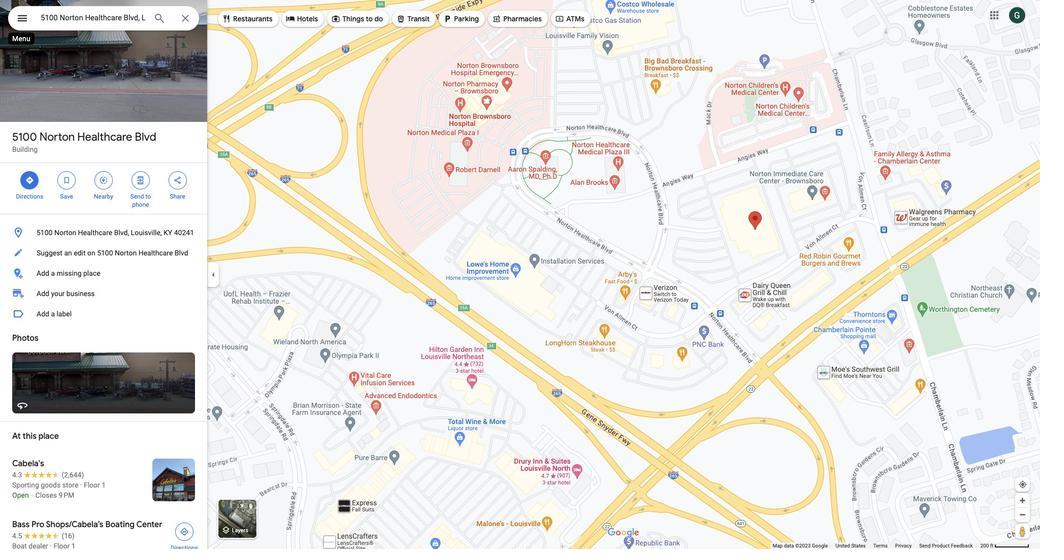 Task type: vqa. For each thing, say whether or not it's contained in the screenshot.
Add to the bottom
yes



Task type: locate. For each thing, give the bounding box(es) containing it.
5100 up building
[[12, 130, 37, 144]]

1 vertical spatial a
[[51, 310, 55, 318]]

place
[[83, 269, 100, 277], [39, 431, 59, 442]]


[[555, 13, 565, 24]]

2 a from the top
[[51, 310, 55, 318]]

map data ©2023 google
[[773, 543, 828, 549]]

0 vertical spatial healthcare
[[77, 130, 132, 144]]

 pharmacies
[[492, 13, 542, 24]]

0 vertical spatial add
[[37, 269, 49, 277]]

united
[[836, 543, 851, 549]]

suggest an edit on 5100 norton healthcare blvd
[[37, 249, 188, 257]]

0 vertical spatial 5100
[[12, 130, 37, 144]]

send up phone
[[130, 193, 144, 200]]


[[443, 13, 452, 24]]

on
[[87, 249, 95, 257]]

to up phone
[[146, 193, 151, 200]]

1 horizontal spatial send
[[920, 543, 931, 549]]

save
[[60, 193, 73, 200]]


[[99, 175, 108, 186]]

add for add your business
[[37, 290, 49, 298]]

blvd inside 5100 norton healthcare blvd building
[[135, 130, 156, 144]]

do
[[375, 14, 383, 23]]

blvd,
[[114, 229, 129, 237]]

place right this on the bottom of page
[[39, 431, 59, 442]]

add left your
[[37, 290, 49, 298]]

40241
[[174, 229, 194, 237]]

healthcare
[[77, 130, 132, 144], [78, 229, 112, 237], [139, 249, 173, 257]]

privacy
[[896, 543, 912, 549]]

hotels
[[297, 14, 318, 23]]

a left label
[[51, 310, 55, 318]]

1 vertical spatial blvd
[[175, 249, 188, 257]]

0 vertical spatial send
[[130, 193, 144, 200]]

blvd down 40241
[[175, 249, 188, 257]]

1 add from the top
[[37, 269, 49, 277]]

boating
[[105, 520, 135, 530]]

add inside button
[[37, 269, 49, 277]]


[[397, 13, 406, 24]]

healthcare inside 5100 norton healthcare blvd building
[[77, 130, 132, 144]]

a inside add a label button
[[51, 310, 55, 318]]


[[286, 13, 295, 24]]

suggest
[[37, 249, 62, 257]]

None field
[[41, 12, 145, 24]]

5100 up the "suggest" at the top left
[[37, 229, 53, 237]]

place down on
[[83, 269, 100, 277]]

1 vertical spatial send
[[920, 543, 931, 549]]

none field inside 5100 norton healthcare blvd, louisville, ky 40241 field
[[41, 12, 145, 24]]

suggest an edit on 5100 norton healthcare blvd button
[[0, 243, 207, 263]]

norton down blvd,
[[115, 249, 137, 257]]

1 vertical spatial healthcare
[[78, 229, 112, 237]]

add a missing place button
[[0, 263, 207, 284]]

a
[[51, 269, 55, 277], [51, 310, 55, 318]]

4.5
[[12, 532, 22, 540]]

phone
[[132, 201, 149, 208]]

norton inside 5100 norton healthcare blvd building
[[40, 130, 75, 144]]

goods
[[41, 481, 61, 489]]

pro
[[32, 520, 44, 530]]

norton up an
[[54, 229, 76, 237]]

norton up 
[[40, 130, 75, 144]]

pharmacies
[[504, 14, 542, 23]]

 things to do
[[331, 13, 383, 24]]

open
[[12, 491, 29, 500]]

0 vertical spatial place
[[83, 269, 100, 277]]

5100 inside 5100 norton healthcare blvd building
[[12, 130, 37, 144]]

cabela's
[[12, 459, 44, 469]]

a for missing
[[51, 269, 55, 277]]

⋅
[[31, 491, 34, 500]]

product
[[933, 543, 950, 549]]

4.5 stars 16 reviews image
[[12, 531, 75, 541]]

send inside button
[[920, 543, 931, 549]]

2 vertical spatial add
[[37, 310, 49, 318]]

healthcare up on
[[78, 229, 112, 237]]

nearby
[[94, 193, 113, 200]]

add inside button
[[37, 310, 49, 318]]

1 vertical spatial norton
[[54, 229, 76, 237]]

add down the "suggest" at the top left
[[37, 269, 49, 277]]

label
[[57, 310, 72, 318]]

shops/cabela's
[[46, 520, 104, 530]]

to left do
[[366, 14, 373, 23]]

add for add a label
[[37, 310, 49, 318]]

healthcare for blvd,
[[78, 229, 112, 237]]

5100 Norton Healthcare Blvd, Louisville, KY 40241 field
[[8, 6, 199, 30]]

3 add from the top
[[37, 310, 49, 318]]

center
[[136, 520, 162, 530]]

5100 norton healthcare blvd building
[[12, 130, 156, 153]]

a left missing
[[51, 269, 55, 277]]

4.3 stars 2,644 reviews image
[[12, 470, 84, 480]]

sporting goods store · floor 1 open ⋅ closes 9 pm
[[12, 481, 106, 500]]

directions
[[16, 193, 43, 200]]

add left label
[[37, 310, 49, 318]]

0 horizontal spatial send
[[130, 193, 144, 200]]

healthcare for blvd
[[77, 130, 132, 144]]

privacy button
[[896, 543, 912, 549]]

send to phone
[[130, 193, 151, 208]]

send left product
[[920, 543, 931, 549]]

an
[[64, 249, 72, 257]]

show street view coverage image
[[1016, 524, 1031, 539]]

(2,644)
[[62, 471, 84, 479]]

1
[[102, 481, 106, 489]]

1 horizontal spatial blvd
[[175, 249, 188, 257]]

5100 norton healthcare blvd, louisville, ky 40241 button
[[0, 223, 207, 243]]

to
[[366, 14, 373, 23], [146, 193, 151, 200]]

footer
[[773, 543, 981, 549]]

5100 for blvd,
[[37, 229, 53, 237]]

business
[[66, 290, 95, 298]]

0 vertical spatial a
[[51, 269, 55, 277]]

layers
[[232, 528, 248, 534]]

·
[[80, 481, 82, 489]]

1 a from the top
[[51, 269, 55, 277]]

ft
[[991, 543, 994, 549]]

0 vertical spatial to
[[366, 14, 373, 23]]

blvd up the 
[[135, 130, 156, 144]]

1 horizontal spatial to
[[366, 14, 373, 23]]

a inside add a missing place button
[[51, 269, 55, 277]]

1 vertical spatial to
[[146, 193, 151, 200]]

footer containing map data ©2023 google
[[773, 543, 981, 549]]

send inside 'send to phone'
[[130, 193, 144, 200]]

1 vertical spatial 5100
[[37, 229, 53, 237]]

2 add from the top
[[37, 290, 49, 298]]

healthcare up 
[[77, 130, 132, 144]]

2 vertical spatial 5100
[[97, 249, 113, 257]]

google
[[812, 543, 828, 549]]

norton
[[40, 130, 75, 144], [54, 229, 76, 237], [115, 249, 137, 257]]

0 vertical spatial norton
[[40, 130, 75, 144]]

bass pro shops/cabela's boating center
[[12, 520, 162, 530]]

this
[[23, 431, 37, 442]]

send
[[130, 193, 144, 200], [920, 543, 931, 549]]


[[25, 175, 34, 186]]

5100 right on
[[97, 249, 113, 257]]

 search field
[[8, 6, 199, 33]]

healthcare down louisville,
[[139, 249, 173, 257]]

0 horizontal spatial blvd
[[135, 130, 156, 144]]


[[331, 13, 341, 24]]

5100 norton healthcare blvd main content
[[0, 0, 207, 549]]

1 horizontal spatial place
[[83, 269, 100, 277]]


[[492, 13, 502, 24]]

louisville,
[[131, 229, 162, 237]]

0 horizontal spatial to
[[146, 193, 151, 200]]

1 vertical spatial place
[[39, 431, 59, 442]]

0 vertical spatial blvd
[[135, 130, 156, 144]]

0 horizontal spatial place
[[39, 431, 59, 442]]

building
[[12, 145, 38, 153]]

add
[[37, 269, 49, 277], [37, 290, 49, 298], [37, 310, 49, 318]]

©2023
[[796, 543, 811, 549]]

1 vertical spatial add
[[37, 290, 49, 298]]

(16)
[[62, 532, 75, 540]]

google account: greg robinson  
(robinsongreg175@gmail.com) image
[[1010, 7, 1026, 23]]

parking
[[454, 14, 479, 23]]

restaurants
[[233, 14, 273, 23]]

 parking
[[443, 13, 479, 24]]

200 ft button
[[981, 543, 1030, 549]]



Task type: describe. For each thing, give the bounding box(es) containing it.
add your business link
[[0, 284, 207, 304]]

share
[[170, 193, 185, 200]]

transit
[[408, 14, 430, 23]]

footer inside google maps element
[[773, 543, 981, 549]]

actions for 5100 norton healthcare blvd region
[[0, 163, 207, 214]]

at
[[12, 431, 21, 442]]

show your location image
[[1019, 480, 1028, 489]]

edit
[[74, 249, 86, 257]]

 atms
[[555, 13, 585, 24]]

zoom out image
[[1019, 511, 1027, 519]]

send product feedback
[[920, 543, 973, 549]]

photos
[[12, 333, 38, 344]]

 transit
[[397, 13, 430, 24]]

add a missing place
[[37, 269, 100, 277]]

add a label
[[37, 310, 72, 318]]

to inside  things to do
[[366, 14, 373, 23]]

200
[[981, 543, 990, 549]]

blvd inside button
[[175, 249, 188, 257]]

terms button
[[874, 543, 888, 549]]

atms
[[567, 14, 585, 23]]

add for add a missing place
[[37, 269, 49, 277]]

sporting
[[12, 481, 39, 489]]

at this place
[[12, 431, 59, 442]]

united states button
[[836, 543, 866, 549]]

9 pm
[[59, 491, 74, 500]]

floor
[[84, 481, 100, 489]]

send for send to phone
[[130, 193, 144, 200]]

states
[[852, 543, 866, 549]]

to inside 'send to phone'
[[146, 193, 151, 200]]

map
[[773, 543, 783, 549]]

data
[[784, 543, 795, 549]]

200 ft
[[981, 543, 994, 549]]

2 vertical spatial healthcare
[[139, 249, 173, 257]]

 hotels
[[286, 13, 318, 24]]

google maps element
[[0, 0, 1041, 549]]

collapse side panel image
[[208, 269, 219, 280]]

5100 for blvd
[[12, 130, 37, 144]]

bass
[[12, 520, 30, 530]]

send product feedback button
[[920, 543, 973, 549]]

missing
[[57, 269, 82, 277]]

place inside button
[[83, 269, 100, 277]]


[[173, 175, 182, 186]]

zoom in image
[[1019, 497, 1027, 505]]

a for label
[[51, 310, 55, 318]]

terms
[[874, 543, 888, 549]]

add a label button
[[0, 304, 207, 324]]


[[62, 175, 71, 186]]

your
[[51, 290, 65, 298]]


[[136, 175, 145, 186]]

norton for blvd,
[[54, 229, 76, 237]]

 restaurants
[[222, 13, 273, 24]]

united states
[[836, 543, 866, 549]]

2 vertical spatial norton
[[115, 249, 137, 257]]

feedback
[[952, 543, 973, 549]]

things
[[343, 14, 364, 23]]

send for send product feedback
[[920, 543, 931, 549]]

5100 norton healthcare blvd, louisville, ky 40241
[[37, 229, 194, 237]]

directions image
[[180, 528, 189, 537]]

ky
[[164, 229, 172, 237]]

4.3
[[12, 471, 22, 479]]

closes
[[35, 491, 57, 500]]


[[222, 13, 231, 24]]

store
[[62, 481, 78, 489]]

 button
[[8, 6, 37, 33]]

norton for blvd
[[40, 130, 75, 144]]

add your business
[[37, 290, 95, 298]]


[[16, 11, 28, 25]]



